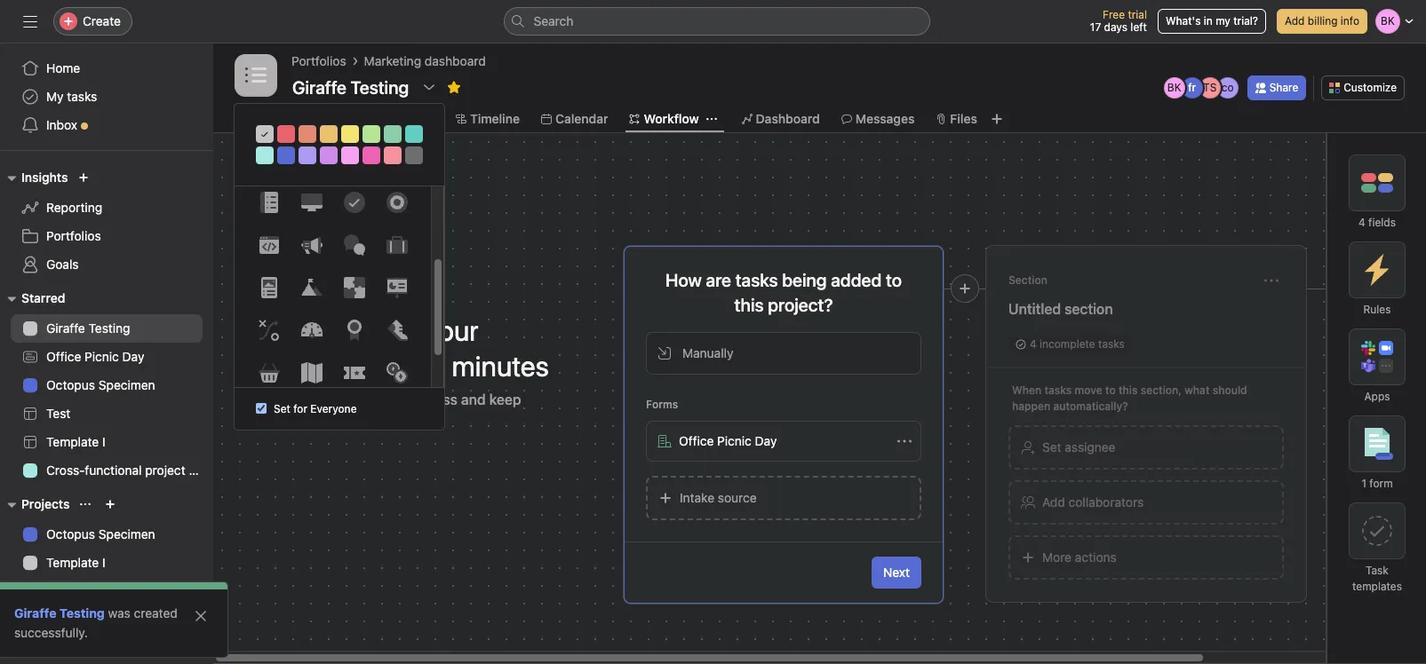 Task type: locate. For each thing, give the bounding box(es) containing it.
left
[[1131, 20, 1147, 34]]

1 cross- from the top
[[46, 463, 85, 478]]

templates
[[1353, 580, 1403, 594]]

office picnic day
[[46, 349, 144, 364], [679, 434, 777, 449]]

0 vertical spatial project
[[145, 463, 185, 478]]

1 horizontal spatial show options image
[[898, 435, 912, 449]]

1 cross-functional project plan link from the top
[[11, 457, 213, 485]]

marketing for marketing dashboard
[[364, 53, 421, 68]]

was created successfully.
[[14, 606, 178, 641]]

set for set for everyone
[[274, 403, 291, 416]]

1 vertical spatial marketing
[[46, 612, 104, 628]]

1 horizontal spatial day
[[755, 434, 777, 449]]

messages
[[856, 111, 915, 126]]

1 horizontal spatial portfolios link
[[292, 52, 346, 71]]

collaborators
[[1069, 495, 1144, 510]]

2 octopus specimen from the top
[[46, 527, 155, 542]]

start
[[256, 314, 315, 348]]

1 vertical spatial portfolios
[[46, 228, 101, 244]]

portfolios inside the insights element
[[46, 228, 101, 244]]

in left my
[[1204, 14, 1213, 28]]

intake
[[680, 491, 715, 506]]

2 specimen from the top
[[98, 527, 155, 542]]

functional inside starred "element"
[[85, 463, 142, 478]]

testing
[[88, 321, 130, 336], [59, 606, 105, 621]]

plan for 2nd the cross-functional project plan link from the bottom of the page
[[189, 463, 213, 478]]

0 horizontal spatial day
[[122, 349, 144, 364]]

day for office picnic day button
[[755, 434, 777, 449]]

0 horizontal spatial office picnic day
[[46, 349, 144, 364]]

1 octopus specimen link from the top
[[11, 372, 203, 400]]

1 vertical spatial functional
[[85, 584, 142, 599]]

0 vertical spatial cross-functional project plan
[[46, 463, 213, 478]]

portfolios link
[[292, 52, 346, 71], [11, 222, 203, 251]]

template
[[46, 435, 99, 450], [46, 556, 99, 571]]

1 octopus from the top
[[46, 378, 95, 393]]

giraffe testing up successfully.
[[14, 606, 105, 621]]

day
[[122, 349, 144, 364], [755, 434, 777, 449]]

template inside starred "element"
[[46, 435, 99, 450]]

set left for
[[274, 403, 291, 416]]

in right ticket image
[[373, 349, 395, 383]]

i for first template i link from the bottom
[[102, 556, 105, 571]]

briefcase image
[[386, 235, 408, 256]]

1 vertical spatial your
[[324, 392, 353, 408]]

4 left incomplete
[[1030, 338, 1037, 351]]

to right added
[[886, 270, 902, 291]]

0 horizontal spatial add
[[1043, 495, 1066, 510]]

specimen
[[98, 378, 155, 393], [98, 527, 155, 542]]

0 vertical spatial template i link
[[11, 428, 203, 457]]

1 vertical spatial template i
[[46, 556, 105, 571]]

trial
[[1128, 8, 1147, 21]]

0 vertical spatial 4
[[1359, 216, 1366, 229]]

1 horizontal spatial to
[[1106, 384, 1116, 397]]

0 vertical spatial plan
[[189, 463, 213, 478]]

what
[[1185, 384, 1210, 397]]

office for office picnic day button
[[679, 434, 714, 449]]

cross-
[[46, 463, 85, 478], [46, 584, 85, 599]]

office picnic day inside office picnic day button
[[679, 434, 777, 449]]

add collaborators button
[[1009, 481, 1284, 525]]

cross-functional project plan up was
[[46, 584, 213, 599]]

cross- up the was created successfully.
[[46, 584, 85, 599]]

calendar
[[555, 111, 608, 126]]

show options image inside office picnic day button
[[898, 435, 912, 449]]

functional up was
[[85, 584, 142, 599]]

cross- inside projects element
[[46, 584, 85, 599]]

picnic inside button
[[717, 434, 752, 449]]

0 horizontal spatial portfolios
[[46, 228, 101, 244]]

1 vertical spatial plan
[[189, 584, 213, 599]]

specimen for second octopus specimen link from the top
[[98, 527, 155, 542]]

1 horizontal spatial office picnic day
[[679, 434, 777, 449]]

1 horizontal spatial picnic
[[717, 434, 752, 449]]

template i for first template i link
[[46, 435, 105, 450]]

project for 2nd the cross-functional project plan link from the bottom of the page
[[145, 463, 185, 478]]

0 vertical spatial specimen
[[98, 378, 155, 393]]

1 cross-functional project plan from the top
[[46, 463, 213, 478]]

1 octopus specimen from the top
[[46, 378, 155, 393]]

show options image
[[422, 80, 437, 94], [898, 435, 912, 449]]

to
[[886, 270, 902, 291], [1106, 384, 1116, 397]]

office inside office picnic day link
[[46, 349, 81, 364]]

2 octopus from the top
[[46, 527, 95, 542]]

octopus up test
[[46, 378, 95, 393]]

to inside when tasks move to this section, what should happen automatically?
[[1106, 384, 1116, 397]]

0 vertical spatial cross-functional project plan link
[[11, 457, 213, 485]]

17
[[1090, 20, 1101, 34]]

template i down test
[[46, 435, 105, 450]]

functional up new project or portfolio image
[[85, 463, 142, 478]]

cross- up projects
[[46, 463, 85, 478]]

project inside starred "element"
[[145, 463, 185, 478]]

giraffe testing inside starred "element"
[[46, 321, 130, 336]]

fields
[[1369, 216, 1396, 229]]

2 functional from the top
[[85, 584, 142, 599]]

1 project from the top
[[145, 463, 185, 478]]

to left this
[[1106, 384, 1116, 397]]

1 vertical spatial add
[[1043, 495, 1066, 510]]

1 template from the top
[[46, 435, 99, 450]]

2 cross-functional project plan from the top
[[46, 584, 213, 599]]

0 vertical spatial your
[[425, 314, 479, 348]]

octopus specimen
[[46, 378, 155, 393], [46, 527, 155, 542]]

0 horizontal spatial in
[[373, 349, 395, 383]]

hide sidebar image
[[23, 14, 37, 28]]

2 project from the top
[[145, 584, 185, 599]]

files
[[951, 111, 978, 126]]

0 vertical spatial picnic
[[85, 349, 119, 364]]

1 vertical spatial portfolios link
[[11, 222, 203, 251]]

1 vertical spatial specimen
[[98, 527, 155, 542]]

1 vertical spatial cross-functional project plan
[[46, 584, 213, 599]]

project
[[145, 463, 185, 478], [145, 584, 185, 599]]

cross-functional project plan link up new project or portfolio image
[[11, 457, 213, 485]]

i inside projects element
[[102, 556, 105, 571]]

check image
[[344, 192, 365, 213]]

specimen down office picnic day link
[[98, 378, 155, 393]]

functional for 2nd the cross-functional project plan link from the bottom of the page
[[85, 463, 142, 478]]

testing up invite
[[59, 606, 105, 621]]

to inside how are tasks being added to this project?
[[886, 270, 902, 291]]

tasks inside when tasks move to this section, what should happen automatically?
[[1045, 384, 1072, 397]]

plan inside starred "element"
[[189, 463, 213, 478]]

0 horizontal spatial to
[[886, 270, 902, 291]]

marketing up invite
[[46, 612, 104, 628]]

4 for 4 fields
[[1359, 216, 1366, 229]]

1 vertical spatial office picnic day
[[679, 434, 777, 449]]

speed dial image
[[301, 320, 322, 341]]

untitled
[[1009, 301, 1061, 317]]

1 vertical spatial to
[[1106, 384, 1116, 397]]

project down test link
[[145, 463, 185, 478]]

template i down show options, current sort, top icon
[[46, 556, 105, 571]]

1 functional from the top
[[85, 463, 142, 478]]

0 vertical spatial show options image
[[422, 80, 437, 94]]

2 template i link from the top
[[11, 549, 203, 578]]

picnic inside starred "element"
[[85, 349, 119, 364]]

2 cross-functional project plan link from the top
[[11, 578, 213, 606]]

cross- inside starred "element"
[[46, 463, 85, 478]]

set inside button
[[1043, 440, 1062, 455]]

portfolios link down reporting
[[11, 222, 203, 251]]

1 vertical spatial octopus
[[46, 527, 95, 542]]

1 horizontal spatial add
[[1285, 14, 1305, 28]]

work flowing.
[[256, 410, 344, 426]]

free trial 17 days left
[[1090, 8, 1147, 34]]

list image
[[245, 65, 267, 86]]

0 horizontal spatial 4
[[1030, 338, 1037, 351]]

giraffe up successfully.
[[14, 606, 56, 621]]

0 horizontal spatial office
[[46, 349, 81, 364]]

template i inside projects element
[[46, 556, 105, 571]]

0 vertical spatial marketing
[[364, 53, 421, 68]]

template i link down test
[[11, 428, 203, 457]]

rules
[[1364, 303, 1392, 316]]

octopus inside starred "element"
[[46, 378, 95, 393]]

starred button
[[0, 288, 65, 309]]

0 vertical spatial office
[[46, 349, 81, 364]]

this project?
[[735, 295, 833, 316]]

portfolios link up list link
[[292, 52, 346, 71]]

add billing info button
[[1277, 9, 1368, 34]]

picnic up test link
[[85, 349, 119, 364]]

specimen inside projects element
[[98, 527, 155, 542]]

0 vertical spatial to
[[886, 270, 902, 291]]

giraffe down "starred" on the left top of page
[[46, 321, 85, 336]]

puzzle image
[[344, 277, 365, 299]]

global element
[[0, 44, 213, 150]]

intake source
[[680, 491, 757, 506]]

tasks up this project?
[[736, 270, 778, 291]]

marketing dashboard link
[[364, 52, 486, 71]]

cross-functional project plan inside starred "element"
[[46, 463, 213, 478]]

giraffe testing link down goals link
[[11, 315, 203, 343]]

template i for first template i link from the bottom
[[46, 556, 105, 571]]

your down ticket image
[[324, 392, 353, 408]]

billing
[[1308, 14, 1338, 28]]

ts
[[1204, 81, 1217, 94]]

info
[[1341, 14, 1360, 28]]

1 vertical spatial octopus specimen link
[[11, 521, 203, 549]]

happen
[[1012, 400, 1051, 413]]

fr
[[1189, 81, 1197, 94]]

day inside starred "element"
[[122, 349, 144, 364]]

1 horizontal spatial 4
[[1359, 216, 1366, 229]]

being
[[782, 270, 827, 291]]

day inside button
[[755, 434, 777, 449]]

my
[[1216, 14, 1231, 28]]

cross-functional project plan link up marketing dashboards
[[11, 578, 213, 606]]

testing inside starred "element"
[[88, 321, 130, 336]]

1 vertical spatial office
[[679, 434, 714, 449]]

coins image
[[386, 363, 408, 384]]

0 vertical spatial day
[[122, 349, 144, 364]]

4
[[1359, 216, 1366, 229], [1030, 338, 1037, 351]]

0 horizontal spatial set
[[274, 403, 291, 416]]

office picnic day up source
[[679, 434, 777, 449]]

insights
[[21, 170, 68, 185]]

set
[[274, 403, 291, 416], [1043, 440, 1062, 455]]

overview link
[[238, 109, 307, 129]]

picnic for office picnic day button
[[717, 434, 752, 449]]

reporting
[[46, 200, 102, 215]]

1 vertical spatial project
[[145, 584, 185, 599]]

what's
[[1166, 14, 1201, 28]]

add left collaborators
[[1043, 495, 1066, 510]]

0 vertical spatial giraffe
[[46, 321, 85, 336]]

0 vertical spatial giraffe testing link
[[11, 315, 203, 343]]

cross-functional project plan link
[[11, 457, 213, 485], [11, 578, 213, 606]]

2 template i from the top
[[46, 556, 105, 571]]

0 vertical spatial set
[[274, 403, 291, 416]]

Set for Everyone checkbox
[[256, 404, 267, 415]]

functional
[[85, 463, 142, 478], [85, 584, 142, 599]]

tasks inside global element
[[67, 89, 97, 104]]

1 specimen from the top
[[98, 378, 155, 393]]

invite button
[[17, 626, 93, 658]]

day for office picnic day link
[[122, 349, 144, 364]]

specimen down new project or portfolio image
[[98, 527, 155, 542]]

1 vertical spatial i
[[102, 556, 105, 571]]

add left billing
[[1285, 14, 1305, 28]]

1 horizontal spatial set
[[1043, 440, 1062, 455]]

this
[[1119, 384, 1138, 397]]

giraffe inside starred "element"
[[46, 321, 85, 336]]

giraffe testing link up successfully.
[[14, 606, 105, 621]]

2 cross- from the top
[[46, 584, 85, 599]]

testing up office picnic day link
[[88, 321, 130, 336]]

2 plan from the top
[[189, 584, 213, 599]]

functional inside projects element
[[85, 584, 142, 599]]

i for first template i link
[[102, 435, 105, 450]]

1 vertical spatial set
[[1043, 440, 1062, 455]]

dashboard link
[[742, 109, 820, 129]]

1 vertical spatial in
[[373, 349, 395, 383]]

1 vertical spatial template
[[46, 556, 99, 571]]

1 horizontal spatial portfolios
[[292, 53, 346, 68]]

cross-functional project plan up new project or portfolio image
[[46, 463, 213, 478]]

1 plan from the top
[[189, 463, 213, 478]]

1 vertical spatial cross-
[[46, 584, 85, 599]]

office picnic day for office picnic day button
[[679, 434, 777, 449]]

4 for 4 incomplete tasks
[[1030, 338, 1037, 351]]

tasks right my
[[67, 89, 97, 104]]

octopus specimen link down new project or portfolio image
[[11, 521, 203, 549]]

1 vertical spatial octopus specimen
[[46, 527, 155, 542]]

1 vertical spatial 4
[[1030, 338, 1037, 351]]

starred
[[21, 291, 65, 306]]

0 vertical spatial testing
[[88, 321, 130, 336]]

day up intake source dropdown button
[[755, 434, 777, 449]]

template i link
[[11, 428, 203, 457], [11, 549, 203, 578]]

i up marketing dashboards
[[102, 556, 105, 571]]

functional for first the cross-functional project plan link from the bottom of the page
[[85, 584, 142, 599]]

plan for first the cross-functional project plan link from the bottom of the page
[[189, 584, 213, 599]]

1 horizontal spatial marketing
[[364, 53, 421, 68]]

template down show options, current sort, top icon
[[46, 556, 99, 571]]

0 vertical spatial giraffe testing
[[46, 321, 130, 336]]

4 incomplete tasks
[[1030, 338, 1125, 351]]

template i link up was
[[11, 549, 203, 578]]

None text field
[[288, 71, 413, 103]]

1 vertical spatial day
[[755, 434, 777, 449]]

office picnic day up test link
[[46, 349, 144, 364]]

1 i from the top
[[102, 435, 105, 450]]

1 vertical spatial show options image
[[898, 435, 912, 449]]

1 vertical spatial picnic
[[717, 434, 752, 449]]

projects button
[[0, 494, 70, 516]]

tab actions image
[[706, 114, 717, 124]]

octopus specimen inside projects element
[[46, 527, 155, 542]]

marketing inside projects element
[[46, 612, 104, 628]]

untitled section button
[[1009, 293, 1284, 325]]

office up intake
[[679, 434, 714, 449]]

workflow
[[644, 111, 699, 126]]

portfolios
[[292, 53, 346, 68], [46, 228, 101, 244]]

0 vertical spatial octopus specimen link
[[11, 372, 203, 400]]

tasks left move
[[1045, 384, 1072, 397]]

1 vertical spatial cross-functional project plan link
[[11, 578, 213, 606]]

1 vertical spatial template i link
[[11, 549, 203, 578]]

cross- for first the cross-functional project plan link from the bottom of the page
[[46, 584, 85, 599]]

plan inside projects element
[[189, 584, 213, 599]]

are
[[706, 270, 732, 291]]

0 horizontal spatial your
[[324, 392, 353, 408]]

0 vertical spatial template
[[46, 435, 99, 450]]

everyone
[[311, 403, 357, 416]]

day up test link
[[122, 349, 144, 364]]

office
[[46, 349, 81, 364], [679, 434, 714, 449]]

octopus specimen link up test
[[11, 372, 203, 400]]

board
[[400, 111, 435, 126]]

office inside office picnic day button
[[679, 434, 714, 449]]

octopus specimen down new project or portfolio image
[[46, 527, 155, 542]]

project up created
[[145, 584, 185, 599]]

giraffe testing up office picnic day link
[[46, 321, 130, 336]]

0 horizontal spatial marketing
[[46, 612, 104, 628]]

mountain flag image
[[301, 277, 322, 299]]

calendar link
[[541, 109, 608, 129]]

board link
[[386, 109, 435, 129]]

0 horizontal spatial portfolios link
[[11, 222, 203, 251]]

octopus specimen down office picnic day link
[[46, 378, 155, 393]]

0 vertical spatial in
[[1204, 14, 1213, 28]]

remove from starred image
[[447, 80, 461, 94]]

plan
[[189, 463, 213, 478], [189, 584, 213, 599]]

1 form
[[1362, 477, 1393, 491]]

computer image
[[301, 192, 322, 213]]

octopus specimen inside starred "element"
[[46, 378, 155, 393]]

marketing inside 'link'
[[364, 53, 421, 68]]

i inside starred "element"
[[102, 435, 105, 450]]

set assignee button
[[1009, 426, 1284, 470]]

0 vertical spatial cross-
[[46, 463, 85, 478]]

0 horizontal spatial picnic
[[85, 349, 119, 364]]

0 vertical spatial portfolios link
[[292, 52, 346, 71]]

section
[[1065, 301, 1113, 317]]

2 template from the top
[[46, 556, 99, 571]]

office picnic day inside office picnic day link
[[46, 349, 144, 364]]

specimen inside starred "element"
[[98, 378, 155, 393]]

office up test
[[46, 349, 81, 364]]

octopus specimen link
[[11, 372, 203, 400], [11, 521, 203, 549]]

0 vertical spatial template i
[[46, 435, 105, 450]]

automate
[[256, 392, 320, 408]]

1 horizontal spatial in
[[1204, 14, 1213, 28]]

octopus down show options, current sort, top icon
[[46, 527, 95, 542]]

i down test link
[[102, 435, 105, 450]]

2 octopus specimen link from the top
[[11, 521, 203, 549]]

my
[[46, 89, 64, 104]]

1 horizontal spatial office
[[679, 434, 714, 449]]

template down test
[[46, 435, 99, 450]]

your up the two minutes
[[425, 314, 479, 348]]

2 i from the top
[[102, 556, 105, 571]]

marketing up board link
[[364, 53, 421, 68]]

portfolios up list link
[[292, 53, 346, 68]]

your
[[425, 314, 479, 348], [324, 392, 353, 408]]

0 vertical spatial add
[[1285, 14, 1305, 28]]

1 template i from the top
[[46, 435, 105, 450]]

shopping basket image
[[258, 363, 280, 384]]

files link
[[936, 109, 978, 129]]

portfolios down reporting
[[46, 228, 101, 244]]

0 vertical spatial i
[[102, 435, 105, 450]]

template i inside starred "element"
[[46, 435, 105, 450]]

0 vertical spatial octopus
[[46, 378, 95, 393]]

0 vertical spatial office picnic day
[[46, 349, 144, 364]]

when
[[1012, 384, 1042, 397]]

0 vertical spatial functional
[[85, 463, 142, 478]]

4 left fields
[[1359, 216, 1366, 229]]

marketing dashboards link
[[11, 606, 203, 635]]

1 vertical spatial testing
[[59, 606, 105, 621]]

inbox link
[[11, 111, 203, 140]]

picnic up source
[[717, 434, 752, 449]]

0 vertical spatial octopus specimen
[[46, 378, 155, 393]]

set left assignee
[[1043, 440, 1062, 455]]

goals link
[[11, 251, 203, 279]]

octopus inside projects element
[[46, 527, 95, 542]]

0 vertical spatial portfolios
[[292, 53, 346, 68]]



Task type: vqa. For each thing, say whether or not it's contained in the screenshot.
Portfolios
yes



Task type: describe. For each thing, give the bounding box(es) containing it.
marketing dashboards
[[46, 612, 174, 628]]

building
[[321, 314, 419, 348]]

workflow link
[[630, 109, 699, 129]]

target image
[[386, 192, 408, 213]]

line and symbols image
[[258, 320, 280, 341]]

in inside start building your workflow in two minutes automate your team's process and keep work flowing.
[[373, 349, 395, 383]]

specimen for second octopus specimen link from the bottom
[[98, 378, 155, 393]]

successfully.
[[14, 626, 88, 641]]

reporting link
[[11, 194, 203, 222]]

map image
[[301, 363, 322, 384]]

should
[[1213, 384, 1248, 397]]

days
[[1104, 20, 1128, 34]]

customize
[[1344, 81, 1397, 94]]

create
[[83, 13, 121, 28]]

task
[[1366, 564, 1389, 578]]

marketing for marketing dashboards
[[46, 612, 104, 628]]

move
[[1075, 384, 1103, 397]]

test link
[[11, 400, 203, 428]]

new project or portfolio image
[[105, 500, 116, 510]]

1 template i link from the top
[[11, 428, 203, 457]]

how are tasks being added to this project?
[[666, 270, 902, 316]]

trial?
[[1234, 14, 1259, 28]]

octopus for second octopus specimen link from the bottom
[[46, 378, 95, 393]]

apps
[[1365, 390, 1391, 404]]

home
[[46, 60, 80, 76]]

octopus specimen for second octopus specimen link from the top
[[46, 527, 155, 542]]

free
[[1103, 8, 1125, 21]]

add for add billing info
[[1285, 14, 1305, 28]]

automatically?
[[1054, 400, 1128, 413]]

two minutes
[[401, 349, 549, 383]]

cross- for 2nd the cross-functional project plan link from the bottom of the page
[[46, 463, 85, 478]]

created
[[134, 606, 178, 621]]

goals
[[46, 257, 79, 272]]

add tab image
[[990, 112, 1004, 126]]

share button
[[1248, 76, 1307, 100]]

dashboard
[[425, 53, 486, 68]]

projects
[[21, 497, 70, 512]]

search list box
[[504, 7, 930, 36]]

co
[[1222, 81, 1234, 94]]

create button
[[53, 7, 132, 36]]

close image
[[194, 610, 208, 624]]

1 vertical spatial giraffe testing
[[14, 606, 105, 621]]

cross-functional project plan inside projects element
[[46, 584, 213, 599]]

template inside projects element
[[46, 556, 99, 571]]

add collaborators
[[1043, 495, 1144, 510]]

marketing dashboard
[[364, 53, 486, 68]]

search button
[[504, 7, 930, 36]]

notebook image
[[258, 192, 280, 213]]

overview
[[252, 111, 307, 126]]

form
[[1370, 477, 1393, 491]]

customize button
[[1322, 76, 1405, 100]]

office for office picnic day link
[[46, 349, 81, 364]]

process
[[405, 392, 458, 408]]

my tasks
[[46, 89, 97, 104]]

section
[[1009, 274, 1048, 287]]

in inside button
[[1204, 14, 1213, 28]]

add for add collaborators
[[1043, 495, 1066, 510]]

forms
[[646, 398, 678, 412]]

assignee
[[1065, 440, 1116, 455]]

what's in my trial? button
[[1158, 9, 1267, 34]]

page layout image
[[258, 277, 280, 299]]

inbox
[[46, 117, 77, 132]]

messages link
[[842, 109, 915, 129]]

4 fields
[[1359, 216, 1396, 229]]

insights button
[[0, 167, 68, 188]]

list
[[343, 111, 364, 126]]

intake source button
[[646, 476, 922, 521]]

set for set assignee
[[1043, 440, 1062, 455]]

insights element
[[0, 162, 213, 283]]

ribbon image
[[344, 320, 365, 341]]

was
[[108, 606, 130, 621]]

octopus for second octopus specimen link from the top
[[46, 527, 95, 542]]

how
[[666, 270, 702, 291]]

office picnic day button
[[646, 421, 922, 462]]

starred element
[[0, 283, 213, 489]]

office picnic day for office picnic day link
[[46, 349, 144, 364]]

and
[[461, 392, 486, 408]]

project for first the cross-functional project plan link from the bottom of the page
[[145, 584, 185, 599]]

incomplete
[[1040, 338, 1096, 351]]

1
[[1362, 477, 1367, 491]]

section,
[[1141, 384, 1182, 397]]

when tasks move to this section, what should happen automatically?
[[1012, 384, 1248, 413]]

task templates
[[1353, 564, 1403, 594]]

show options, current sort, top image
[[80, 500, 91, 510]]

shoe image
[[386, 320, 408, 341]]

next
[[884, 565, 910, 580]]

workflow
[[256, 349, 367, 383]]

list link
[[329, 109, 364, 129]]

octopus specimen for second octopus specimen link from the bottom
[[46, 378, 155, 393]]

test
[[46, 406, 70, 421]]

presentation image
[[386, 277, 408, 299]]

bk
[[1168, 81, 1182, 94]]

set for everyone
[[274, 403, 357, 416]]

untitled section
[[1009, 301, 1113, 317]]

1 vertical spatial giraffe
[[14, 606, 56, 621]]

megaphone image
[[301, 235, 322, 256]]

timeline
[[470, 111, 520, 126]]

next button
[[872, 557, 922, 589]]

new image
[[79, 172, 89, 183]]

home link
[[11, 54, 203, 83]]

keep
[[490, 392, 521, 408]]

projects element
[[0, 489, 213, 665]]

1 vertical spatial giraffe testing link
[[14, 606, 105, 621]]

dashboard
[[756, 111, 820, 126]]

for
[[294, 403, 308, 416]]

office picnic day link
[[11, 343, 203, 372]]

tasks inside how are tasks being added to this project?
[[736, 270, 778, 291]]

0 horizontal spatial show options image
[[422, 80, 437, 94]]

what's in my trial?
[[1166, 14, 1259, 28]]

timeline link
[[456, 109, 520, 129]]

picnic for office picnic day link
[[85, 349, 119, 364]]

ticket image
[[344, 363, 365, 384]]

share
[[1270, 81, 1299, 94]]

html image
[[258, 235, 280, 256]]

tasks down section
[[1099, 338, 1125, 351]]

1 horizontal spatial your
[[425, 314, 479, 348]]

chat bubbles image
[[344, 235, 365, 256]]



